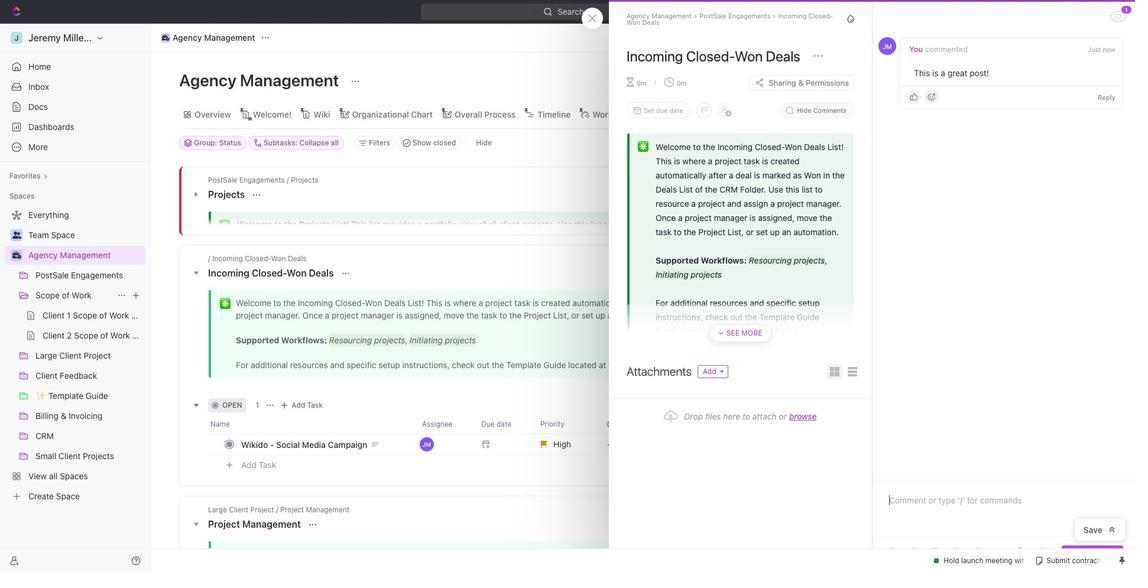 Task type: vqa. For each thing, say whether or not it's contained in the screenshot.
DOCS related to Client 1 Scope of Work Docs
yes



Task type: describe. For each thing, give the bounding box(es) containing it.
search...
[[558, 7, 592, 17]]

hide for hide
[[476, 138, 492, 147]]

user group image
[[12, 232, 21, 239]]

status
[[643, 389, 667, 396]]

template inside "link"
[[48, 391, 83, 401]]

to right here
[[743, 412, 751, 422]]

guide inside 'for additional resources and specific setup instructions, check out the template guide located at the beginning of the space.'
[[797, 312, 820, 322]]

1 horizontal spatial jm
[[883, 42, 893, 50]]

0 horizontal spatial postsale engagements link
[[35, 266, 143, 285]]

docs for client 1 scope of work docs
[[131, 311, 151, 321]]

1 horizontal spatial add task
[[292, 401, 323, 410]]

scope for 1
[[73, 311, 97, 321]]

the right the at
[[696, 327, 709, 337]]

work for 1
[[109, 311, 129, 321]]

0 horizontal spatial projects
[[691, 270, 722, 280]]

project down this
[[778, 199, 805, 209]]

comments
[[814, 106, 847, 114]]

crm inside crm link
[[35, 431, 54, 441]]

crm link
[[35, 427, 143, 446]]

2 vertical spatial task
[[259, 460, 276, 470]]

client feedback link
[[35, 367, 143, 386]]

sharing & permissions
[[769, 78, 850, 87]]

favorites
[[9, 172, 41, 180]]

automation.
[[794, 227, 839, 237]]

collapse
[[300, 138, 329, 147]]

see
[[727, 329, 740, 338]]

project up manager
[[699, 199, 725, 209]]

commented
[[926, 44, 968, 54]]

or inside the "welcome to the incoming closed-won deals list! this is where a project task is created automatically after a deal is marked as won in the deals list of the crm folder. use this list to resource a project and assign a project manager. once a project manager is assigned, move the task to the project list, or set up an automation."
[[746, 227, 754, 237]]

tree inside sidebar navigation
[[5, 206, 152, 506]]

1 inside dropdown button
[[1126, 7, 1128, 13]]

sharing
[[769, 78, 797, 87]]

team for team
[[652, 109, 673, 119]]

the down after
[[706, 185, 718, 195]]

create space link
[[5, 487, 143, 506]]

0 vertical spatial postsale engagements link
[[700, 12, 771, 19]]

resourcing
[[749, 256, 792, 266]]

files
[[706, 412, 721, 422]]

jeremy miller's workspace, , element
[[11, 32, 22, 44]]

hide for hide comments
[[798, 106, 812, 114]]

engagements inside tree
[[71, 270, 123, 280]]

assign
[[744, 199, 769, 209]]

closed
[[434, 138, 456, 147]]

management inside tree
[[60, 250, 111, 260]]

2 vertical spatial add task button
[[236, 458, 281, 473]]

view
[[28, 472, 47, 482]]

2 horizontal spatial task
[[1068, 76, 1086, 86]]

jeremy
[[28, 33, 61, 43]]

incoming inside the "welcome to the incoming closed-won deals list! this is where a project task is created automatically after a deal is marked as won in the deals list of the crm folder. use this list to resource a project and assign a project manager. once a project manager is assigned, move the task to the project list, or set up an automation."
[[718, 142, 753, 152]]

wikido
[[241, 440, 268, 450]]

0 vertical spatial this
[[915, 68, 931, 78]]

add new status button
[[607, 389, 673, 396]]

0 vertical spatial /
[[287, 176, 289, 185]]

everything
[[28, 210, 69, 220]]

welcome
[[656, 142, 691, 152]]

up
[[771, 227, 780, 237]]

small
[[35, 451, 56, 461]]

add inside 'dropdown button'
[[703, 367, 717, 376]]

1 0m from the left
[[637, 79, 647, 87]]

list inside the "welcome to the incoming closed-won deals list! this is where a project task is created automatically after a deal is marked as won in the deals list of the crm folder. use this list to resource a project and assign a project manager. once a project manager is assigned, move the task to the project list, or set up an automation."
[[680, 185, 693, 195]]

check
[[706, 312, 729, 322]]

✨ template guide
[[35, 391, 108, 401]]

small client projects
[[35, 451, 114, 461]]

team space link
[[28, 226, 143, 245]]

deals inside incoming closed- won deals
[[643, 18, 660, 26]]

just now
[[1089, 46, 1116, 53]]

timeline
[[538, 109, 571, 119]]

to down once
[[674, 227, 682, 237]]

assignee
[[422, 420, 453, 429]]

open
[[222, 401, 242, 410]]

workload
[[593, 109, 630, 119]]

add task for add task button to the top
[[1050, 76, 1086, 86]]

show closed
[[413, 138, 456, 147]]

new
[[929, 7, 947, 17]]

0 vertical spatial scope
[[35, 290, 60, 301]]

chart
[[411, 109, 433, 119]]

share button
[[990, 28, 1027, 47]]

the down the manager.
[[820, 213, 833, 223]]

more button
[[5, 138, 146, 157]]

workflows:
[[701, 256, 747, 266]]

share
[[997, 33, 1020, 43]]

upgrade
[[868, 7, 902, 17]]

0 vertical spatial work
[[72, 290, 92, 301]]

agency inside sidebar navigation
[[28, 250, 58, 260]]

list
[[802, 185, 813, 195]]

add up "name" dropdown button
[[292, 401, 305, 410]]

0 vertical spatial spaces
[[9, 192, 35, 201]]

client up ✨
[[35, 371, 58, 381]]

list link
[[692, 106, 709, 123]]

project inside sidebar navigation
[[84, 351, 111, 361]]

1 horizontal spatial agency management link
[[158, 31, 258, 45]]

add
[[613, 389, 626, 396]]

of up client 2 scope of work docs
[[99, 311, 107, 321]]

assigned,
[[759, 213, 795, 223]]

the up where
[[704, 142, 716, 152]]

and inside the "welcome to the incoming closed-won deals list! this is where a project task is created automatically after a deal is marked as won in the deals list of the crm folder. use this list to resource a project and assign a project manager. once a project manager is assigned, move the task to the project list, or set up an automation."
[[728, 199, 742, 209]]

due date
[[482, 420, 512, 429]]

the right in at the top of page
[[833, 170, 845, 180]]

name button
[[208, 415, 415, 434]]

timeline link
[[536, 106, 571, 123]]

after
[[709, 170, 727, 180]]

add new status
[[613, 389, 667, 396]]

1 horizontal spatial all
[[331, 138, 339, 147]]

show closed button
[[398, 136, 462, 150]]

resource
[[656, 199, 690, 209]]

welcome! link
[[251, 106, 292, 123]]

great
[[948, 68, 968, 78]]

due
[[482, 420, 495, 429]]

0 horizontal spatial task
[[656, 227, 672, 237]]

1 inside sidebar navigation
[[67, 311, 71, 321]]

0:13:33 button
[[1006, 5, 1065, 19]]

client up "view all spaces" link
[[59, 451, 81, 461]]

1 vertical spatial task
[[307, 401, 323, 410]]

1 vertical spatial /
[[208, 254, 210, 263]]

1 horizontal spatial engagements
[[239, 176, 285, 185]]

organizational chart
[[352, 109, 433, 119]]

this inside the "welcome to the incoming closed-won deals list! this is where a project task is created automatically after a deal is marked as won in the deals list of the crm folder. use this list to resource a project and assign a project manager. once a project manager is assigned, move the task to the project list, or set up an automation."
[[656, 156, 672, 166]]

0 vertical spatial projects
[[291, 176, 319, 185]]

set
[[644, 106, 655, 114]]

0 vertical spatial postsale engagements
[[700, 12, 771, 19]]

large client project / project management
[[208, 506, 350, 515]]

scope of work link
[[35, 286, 112, 305]]

2 horizontal spatial agency management link
[[627, 12, 692, 19]]

group: status
[[194, 138, 241, 147]]

feedback
[[60, 371, 97, 381]]

a left deal
[[729, 170, 734, 180]]

just
[[1089, 46, 1102, 53]]

to up where
[[694, 142, 701, 152]]

is right deal
[[754, 170, 761, 180]]

favorites button
[[5, 169, 53, 183]]

to right list on the top right of the page
[[816, 185, 823, 195]]

a down use
[[771, 199, 775, 209]]

template inside 'for additional resources and specific setup instructions, check out the template guide located at the beginning of the space.'
[[760, 312, 795, 322]]

dashboards
[[28, 122, 74, 132]]

automatically
[[656, 170, 707, 180]]

manager.
[[807, 199, 842, 209]]

1 vertical spatial or
[[779, 412, 787, 422]]

a up after
[[709, 156, 713, 166]]

0 vertical spatial postsale
[[700, 12, 727, 19]]

wiki link
[[311, 106, 330, 123]]

out
[[731, 312, 743, 322]]

1 vertical spatial date
[[497, 420, 512, 429]]

of down client 1 scope of work docs link
[[100, 331, 108, 341]]

small client projects link
[[35, 447, 143, 466]]

you
[[910, 44, 924, 54]]

large client project link
[[35, 347, 143, 366]]

large for large client project / project management
[[208, 506, 227, 515]]

is up marked
[[763, 156, 769, 166]]

list!
[[828, 142, 844, 152]]

client 1 scope of work docs
[[43, 311, 151, 321]]

sharing & permissions link
[[750, 75, 855, 91]]

drop files here to attach or browse
[[685, 412, 817, 422]]

0 vertical spatial engagements
[[729, 12, 771, 19]]

once
[[656, 213, 676, 223]]

project management
[[208, 519, 303, 530]]

scope for 2
[[74, 331, 98, 341]]



Task type: locate. For each thing, give the bounding box(es) containing it.
date right 'due'
[[497, 420, 512, 429]]

0 horizontal spatial &
[[61, 411, 67, 421]]

1 vertical spatial &
[[61, 411, 67, 421]]

postsale engagements / projects
[[208, 176, 319, 185]]

space
[[51, 230, 75, 240], [56, 492, 80, 502]]

browse
[[790, 412, 817, 422]]

1 horizontal spatial task
[[744, 156, 760, 166]]

1 horizontal spatial template
[[760, 312, 795, 322]]

deals
[[643, 18, 660, 26], [766, 48, 801, 64], [805, 142, 826, 152], [656, 185, 677, 195], [288, 254, 307, 263], [309, 268, 334, 279]]

1 vertical spatial space
[[56, 492, 80, 502]]

move
[[797, 213, 818, 223]]

team inside the 'team' link
[[652, 109, 673, 119]]

0 vertical spatial agency management link
[[627, 12, 692, 19]]

at
[[687, 327, 694, 337]]

jm button
[[415, 434, 474, 456]]

1 horizontal spatial team
[[652, 109, 673, 119]]

incoming closed-won deals
[[627, 48, 801, 64], [208, 268, 336, 279]]

subtasks: collapse all
[[264, 138, 339, 147]]

0 horizontal spatial jm
[[423, 441, 431, 448]]

set priority image
[[697, 103, 712, 118]]

guide down client feedback link
[[86, 391, 108, 401]]

2 0m from the left
[[677, 79, 687, 87]]

the left space.
[[761, 327, 773, 337]]

work up client 1 scope of work docs
[[72, 290, 92, 301]]

incoming closed-won deals down incoming closed- won deals link
[[627, 48, 801, 64]]

0 horizontal spatial large
[[35, 351, 57, 361]]

jm down assignee
[[423, 441, 431, 448]]

crm down after
[[720, 185, 738, 195]]

guide
[[797, 312, 820, 322], [86, 391, 108, 401]]

add task up "name" dropdown button
[[292, 401, 323, 410]]

2 horizontal spatial engagements
[[729, 12, 771, 19]]

team for team space
[[28, 230, 49, 240]]

1 horizontal spatial crm
[[720, 185, 738, 195]]

campaign
[[328, 440, 368, 450]]

0 vertical spatial add task
[[1050, 76, 1086, 86]]

1 horizontal spatial hide
[[798, 106, 812, 114]]

subtasks:
[[264, 138, 298, 147]]

1 vertical spatial spaces
[[60, 472, 88, 482]]

1 horizontal spatial postsale
[[208, 176, 237, 185]]

add down the automations
[[1050, 76, 1066, 86]]

engagements down subtasks:
[[239, 176, 285, 185]]

filters button
[[354, 136, 396, 150]]

spaces down small client projects
[[60, 472, 88, 482]]

won inside incoming closed- won deals
[[627, 18, 641, 26]]

jm left "you"
[[883, 42, 893, 50]]

2 vertical spatial docs
[[132, 331, 152, 341]]

agency management down team space link
[[28, 250, 111, 260]]

& inside sidebar navigation
[[61, 411, 67, 421]]

priority button
[[534, 415, 593, 434]]

1 vertical spatial this
[[656, 156, 672, 166]]

1 vertical spatial work
[[109, 311, 129, 321]]

task up deal
[[744, 156, 760, 166]]

list,
[[728, 227, 744, 237]]

team inside team space link
[[28, 230, 49, 240]]

0 vertical spatial task
[[1068, 76, 1086, 86]]

this down 'welcome'
[[656, 156, 672, 166]]

specific
[[767, 298, 797, 308]]

closed- inside the "welcome to the incoming closed-won deals list! this is where a project task is created automatically after a deal is marked as won in the deals list of the crm folder. use this list to resource a project and assign a project manager. once a project manager is assigned, move the task to the project list, or set up an automation."
[[755, 142, 785, 152]]

name
[[211, 420, 230, 429]]

of inside the "welcome to the incoming closed-won deals list! this is where a project task is created automatically after a deal is marked as won in the deals list of the crm folder. use this list to resource a project and assign a project manager. once a project manager is assigned, move the task to the project list, or set up an automation."
[[696, 185, 703, 195]]

wikido - social media campaign link
[[238, 436, 413, 453]]

date
[[670, 106, 684, 114], [497, 420, 512, 429]]

1 vertical spatial crm
[[35, 431, 54, 441]]

0 vertical spatial task
[[744, 156, 760, 166]]

1 vertical spatial postsale engagements
[[35, 270, 123, 280]]

0 vertical spatial projects
[[794, 256, 826, 266]]

project up after
[[715, 156, 742, 166]]

client up project management at the bottom left
[[229, 506, 249, 515]]

task down -
[[259, 460, 276, 470]]

client left 2
[[43, 331, 65, 341]]

1 vertical spatial add task
[[292, 401, 323, 410]]

list down automatically
[[680, 185, 693, 195]]

& for billing
[[61, 411, 67, 421]]

add task button up "name" dropdown button
[[278, 399, 328, 413]]

1 vertical spatial incoming closed-won deals
[[208, 268, 336, 279]]

engagements up scope of work link
[[71, 270, 123, 280]]

agency management up welcome! link
[[179, 70, 343, 90]]

set due date
[[644, 106, 684, 114]]

set priority element
[[697, 103, 712, 118]]

engagements right the ⌘k
[[729, 12, 771, 19]]

postsale engagements
[[700, 12, 771, 19], [35, 270, 123, 280]]

home
[[28, 62, 51, 72]]

1 horizontal spatial large
[[208, 506, 227, 515]]

1 horizontal spatial postsale engagements
[[700, 12, 771, 19]]

all right view
[[49, 472, 58, 482]]

attach
[[753, 412, 777, 422]]

of right the see
[[751, 327, 759, 337]]

create space
[[28, 492, 80, 502]]

all inside "view all spaces" link
[[49, 472, 58, 482]]

0 horizontal spatial projects
[[83, 451, 114, 461]]

view all spaces
[[28, 472, 88, 482]]

or right attach at the bottom right of the page
[[779, 412, 787, 422]]

projects down automation.
[[794, 256, 826, 266]]

template down specific
[[760, 312, 795, 322]]

0 vertical spatial large
[[35, 351, 57, 361]]

closed-
[[809, 12, 834, 19], [687, 48, 735, 64], [755, 142, 785, 152], [245, 254, 271, 263], [252, 268, 287, 279]]

this
[[915, 68, 931, 78], [656, 156, 672, 166]]

1 vertical spatial task
[[656, 227, 672, 237]]

2 vertical spatial scope
[[74, 331, 98, 341]]

0 vertical spatial date
[[670, 106, 684, 114]]

1 vertical spatial projects
[[208, 189, 247, 200]]

1 horizontal spatial projects
[[794, 256, 826, 266]]

0 vertical spatial or
[[746, 227, 754, 237]]

space for create space
[[56, 492, 80, 502]]

this down "you"
[[915, 68, 931, 78]]

1 horizontal spatial task
[[307, 401, 323, 410]]

1 vertical spatial scope
[[73, 311, 97, 321]]

0 vertical spatial docs
[[28, 102, 48, 112]]

tree
[[5, 206, 152, 506]]

2 vertical spatial projects
[[83, 451, 114, 461]]

everything link
[[5, 206, 143, 225]]

projects inside tree
[[83, 451, 114, 461]]

& for sharing
[[799, 78, 804, 87]]

0 vertical spatial space
[[51, 230, 75, 240]]

of down automatically
[[696, 185, 703, 195]]

client down scope of work
[[43, 311, 65, 321]]

add down 'wikido'
[[241, 460, 257, 470]]

& right sharing
[[799, 78, 804, 87]]

1 horizontal spatial or
[[779, 412, 787, 422]]

the up supported
[[684, 227, 697, 237]]

add down 'beginning'
[[703, 367, 717, 376]]

⌘k
[[697, 7, 710, 17]]

0 horizontal spatial incoming closed-won deals
[[208, 268, 336, 279]]

crm inside the "welcome to the incoming closed-won deals list! this is where a project task is created automatically after a deal is marked as won in the deals list of the crm folder. use this list to resource a project and assign a project manager. once a project manager is assigned, move the task to the project list, or set up an automation."
[[720, 185, 738, 195]]

work for 2
[[110, 331, 130, 341]]

hide left comments
[[798, 106, 812, 114]]

and inside 'for additional resources and specific setup instructions, check out the template guide located at the beginning of the space.'
[[750, 298, 765, 308]]

permissions
[[806, 78, 850, 87]]

and left specific
[[750, 298, 765, 308]]

is down "assign"
[[750, 213, 756, 223]]

is down 'welcome'
[[674, 156, 681, 166]]

date right due
[[670, 106, 684, 114]]

1 vertical spatial template
[[48, 391, 83, 401]]

or left 'set'
[[746, 227, 754, 237]]

high
[[554, 440, 572, 450]]

0m up the set due date
[[677, 79, 687, 87]]

0 vertical spatial list
[[695, 109, 709, 119]]

0 vertical spatial hide
[[798, 106, 812, 114]]

0 horizontal spatial guide
[[86, 391, 108, 401]]

add task button down just
[[1043, 72, 1093, 91]]

new button
[[913, 2, 954, 21]]

add task down 'wikido'
[[241, 460, 276, 470]]

large up client feedback
[[35, 351, 57, 361]]

hide
[[798, 106, 812, 114], [476, 138, 492, 147]]

0 horizontal spatial and
[[728, 199, 742, 209]]

a right resource
[[692, 199, 696, 209]]

overall process
[[455, 109, 516, 119]]

add task down the automations
[[1050, 76, 1086, 86]]

create
[[28, 492, 54, 502]]

1 vertical spatial postsale engagements link
[[35, 266, 143, 285]]

guide inside "link"
[[86, 391, 108, 401]]

1 vertical spatial list
[[680, 185, 693, 195]]

add button
[[698, 366, 729, 379]]

client 2 scope of work docs link
[[43, 327, 152, 346]]

project
[[715, 156, 742, 166], [699, 199, 725, 209], [778, 199, 805, 209], [685, 213, 712, 223]]

1 vertical spatial add task button
[[278, 399, 328, 413]]

hide comments
[[798, 106, 847, 114]]

miller's
[[63, 33, 95, 43]]

project down resource
[[685, 213, 712, 223]]

,
[[826, 256, 828, 266]]

0 horizontal spatial postsale
[[35, 270, 69, 280]]

guide down setup
[[797, 312, 820, 322]]

agency management inside sidebar navigation
[[28, 250, 111, 260]]

✨ template guide link
[[35, 387, 143, 406]]

0 horizontal spatial or
[[746, 227, 754, 237]]

large up project management at the bottom left
[[208, 506, 227, 515]]

a left the great
[[941, 68, 946, 78]]

1 horizontal spatial projects
[[208, 189, 247, 200]]

more
[[742, 329, 763, 338]]

0 vertical spatial and
[[728, 199, 742, 209]]

an
[[783, 227, 792, 237]]

0 horizontal spatial date
[[497, 420, 512, 429]]

/
[[287, 176, 289, 185], [208, 254, 210, 263], [276, 506, 278, 515]]

postsale inside sidebar navigation
[[35, 270, 69, 280]]

docs
[[28, 102, 48, 112], [131, 311, 151, 321], [132, 331, 152, 341]]

task down the automations
[[1068, 76, 1086, 86]]

docs down "inbox"
[[28, 102, 48, 112]]

is left the great
[[933, 68, 939, 78]]

0m up set
[[637, 79, 647, 87]]

1 vertical spatial engagements
[[239, 176, 285, 185]]

high button
[[534, 434, 593, 456]]

docs for client 2 scope of work docs
[[132, 331, 152, 341]]

all
[[331, 138, 339, 147], [49, 472, 58, 482]]

agency management link inside sidebar navigation
[[28, 246, 143, 265]]

closed- inside incoming closed- won deals
[[809, 12, 834, 19]]

1 horizontal spatial /
[[276, 506, 278, 515]]

0 vertical spatial crm
[[720, 185, 738, 195]]

hide down overall process link
[[476, 138, 492, 147]]

projects down subtasks: collapse all
[[291, 176, 319, 185]]

all right collapse
[[331, 138, 339, 147]]

billing
[[35, 411, 58, 421]]

agency management right business time icon
[[173, 33, 255, 43]]

crm up small
[[35, 431, 54, 441]]

incoming closed-won deals down / incoming closed-won deals
[[208, 268, 336, 279]]

agency
[[627, 12, 650, 19], [173, 33, 202, 43], [179, 70, 237, 90], [28, 250, 58, 260]]

incoming inside incoming closed- won deals
[[779, 12, 807, 19]]

space down the 'everything' link
[[51, 230, 75, 240]]

docs link
[[5, 98, 146, 117]]

status
[[219, 138, 241, 147]]

1 button
[[1110, 5, 1133, 22]]

-
[[270, 440, 274, 450]]

client down 2
[[59, 351, 81, 361]]

wiki
[[314, 109, 330, 119]]

add task button down 'wikido'
[[236, 458, 281, 473]]

0 horizontal spatial hide
[[476, 138, 492, 147]]

space for team space
[[51, 230, 75, 240]]

projects
[[291, 176, 319, 185], [208, 189, 247, 200], [83, 451, 114, 461]]

docs up client 2 scope of work docs
[[131, 311, 151, 321]]

spaces down favorites
[[9, 192, 35, 201]]

0 horizontal spatial task
[[259, 460, 276, 470]]

sidebar navigation
[[0, 24, 153, 573]]

deal
[[736, 170, 752, 180]]

wikido - social media campaign
[[241, 440, 368, 450]]

postsale engagements inside sidebar navigation
[[35, 270, 123, 280]]

work up client 2 scope of work docs
[[109, 311, 129, 321]]

0 horizontal spatial all
[[49, 472, 58, 482]]

the right out
[[746, 312, 758, 322]]

scope of work
[[35, 290, 92, 301]]

agency management left the ⌘k
[[627, 12, 692, 19]]

2 vertical spatial /
[[276, 506, 278, 515]]

1 horizontal spatial incoming closed-won deals
[[627, 48, 801, 64]]

home link
[[5, 57, 146, 76]]

and up manager
[[728, 199, 742, 209]]

& right billing
[[61, 411, 67, 421]]

client
[[43, 311, 65, 321], [43, 331, 65, 341], [59, 351, 81, 361], [35, 371, 58, 381], [59, 451, 81, 461], [229, 506, 249, 515]]

1 horizontal spatial date
[[670, 106, 684, 114]]

jm inside 'dropdown button'
[[423, 441, 431, 448]]

add task for the bottommost add task button
[[241, 460, 276, 470]]

large for large client project
[[35, 351, 57, 361]]

business time image
[[12, 252, 21, 259]]

folder.
[[741, 185, 767, 195]]

0 vertical spatial jm
[[883, 42, 893, 50]]

hide inside button
[[476, 138, 492, 147]]

0 vertical spatial incoming closed-won deals
[[627, 48, 801, 64]]

inbox link
[[5, 78, 146, 96]]

large inside tree
[[35, 351, 57, 361]]

show
[[413, 138, 432, 147]]

invoicing
[[69, 411, 103, 421]]

task down once
[[656, 227, 672, 237]]

a right once
[[679, 213, 683, 223]]

task up "name" dropdown button
[[307, 401, 323, 410]]

setup
[[799, 298, 820, 308]]

1 vertical spatial and
[[750, 298, 765, 308]]

1 horizontal spatial &
[[799, 78, 804, 87]]

incoming closed- won deals
[[627, 12, 834, 26]]

task
[[1068, 76, 1086, 86], [307, 401, 323, 410], [259, 460, 276, 470]]

space down "view all spaces" link
[[56, 492, 80, 502]]

of inside 'for additional resources and specific setup instructions, check out the template guide located at the beginning of the space.'
[[751, 327, 759, 337]]

1 horizontal spatial this
[[915, 68, 931, 78]]

0 vertical spatial add task button
[[1043, 72, 1093, 91]]

project inside the "welcome to the incoming closed-won deals list! this is where a project task is created automatically after a deal is marked as won in the deals list of the crm folder. use this list to resource a project and assign a project manager. once a project manager is assigned, move the task to the project list, or set up an automation."
[[699, 227, 726, 237]]

hide inside button
[[798, 106, 812, 114]]

0 horizontal spatial template
[[48, 391, 83, 401]]

2 vertical spatial work
[[110, 331, 130, 341]]

2 vertical spatial postsale
[[35, 270, 69, 280]]

overall
[[455, 109, 483, 119]]

2 vertical spatial agency management link
[[28, 246, 143, 265]]

assignee button
[[415, 415, 474, 434]]

work down client 1 scope of work docs link
[[110, 331, 130, 341]]

view all spaces link
[[5, 467, 143, 486]]

1 vertical spatial team
[[28, 230, 49, 240]]

of up client 1 scope of work docs
[[62, 290, 70, 301]]

template down client feedback
[[48, 391, 83, 401]]

see more
[[727, 329, 763, 338]]

postsale engagements link
[[700, 12, 771, 19], [35, 266, 143, 285]]

group:
[[194, 138, 217, 147]]

media
[[302, 440, 326, 450]]

instructions,
[[656, 312, 703, 322]]

0 horizontal spatial spaces
[[9, 192, 35, 201]]

where
[[683, 156, 706, 166]]

tree containing everything
[[5, 206, 152, 506]]

1 horizontal spatial list
[[695, 109, 709, 119]]

here
[[724, 412, 741, 422]]

business time image
[[162, 35, 169, 41]]

docs down client 1 scope of work docs link
[[132, 331, 152, 341]]

space.
[[775, 327, 802, 337]]

projects down crm link at bottom
[[83, 451, 114, 461]]

1 vertical spatial agency management link
[[158, 31, 258, 45]]

projects down postsale engagements / projects
[[208, 189, 247, 200]]

2 vertical spatial add task
[[241, 460, 276, 470]]

team link
[[650, 106, 673, 123]]



